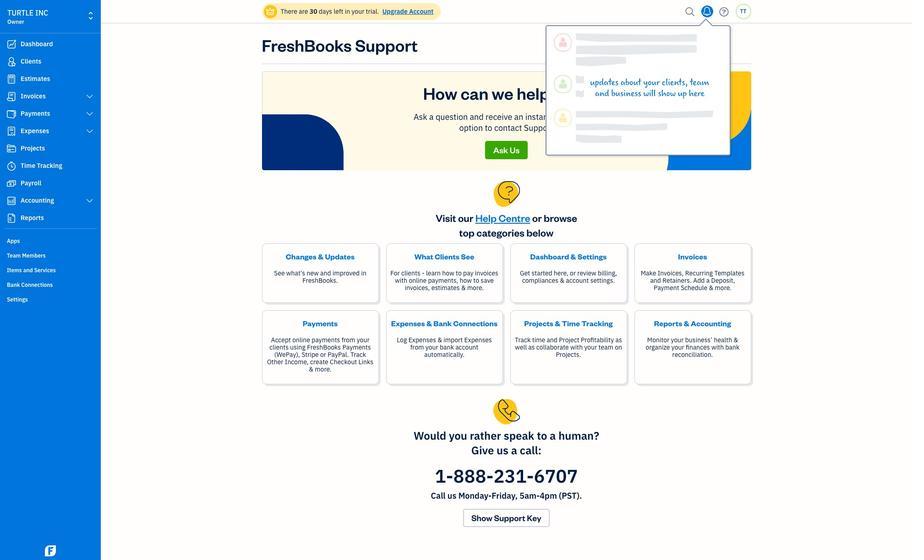 Task type: locate. For each thing, give the bounding box(es) containing it.
or right stripe
[[320, 351, 326, 359]]

account inside log expenses & import expenses from your bank account automatically.
[[455, 344, 478, 352]]

account down expenses & bank connections
[[455, 344, 478, 352]]

0 horizontal spatial see
[[274, 269, 285, 278]]

and
[[595, 88, 609, 99], [470, 112, 484, 122], [23, 267, 33, 274], [320, 269, 331, 278], [650, 277, 661, 285], [547, 336, 558, 345]]

3 chevron large down image from the top
[[85, 197, 94, 205]]

dashboard up clients link
[[21, 40, 53, 48]]

connections down items and services
[[21, 282, 53, 289]]

and left retainers.
[[650, 277, 661, 285]]

stripe
[[302, 351, 319, 359]]

us right the call
[[448, 491, 457, 502]]

team inside updates about your clients, team and business will show up here
[[690, 77, 709, 88]]

0 horizontal spatial how
[[442, 269, 454, 278]]

dashboard inside main element
[[21, 40, 53, 48]]

what
[[415, 252, 433, 262]]

payments up the payments
[[303, 319, 338, 329]]

0 horizontal spatial or
[[320, 351, 326, 359]]

0 horizontal spatial from
[[342, 336, 355, 345]]

dashboard
[[21, 40, 53, 48], [530, 252, 569, 262]]

freshbooks support
[[262, 34, 418, 56]]

us
[[497, 444, 509, 458], [448, 491, 457, 502]]

are
[[299, 7, 308, 16]]

0 vertical spatial accounting
[[21, 197, 54, 205]]

expense image
[[6, 127, 17, 136]]

pay
[[463, 269, 474, 278]]

0 vertical spatial chevron large down image
[[85, 110, 94, 118]]

1 vertical spatial support
[[524, 123, 554, 133]]

1 vertical spatial dashboard
[[530, 252, 569, 262]]

time tracking link
[[2, 158, 98, 175]]

1 chevron large down image from the top
[[85, 110, 94, 118]]

with for what clients see
[[395, 277, 407, 285]]

estimate image
[[6, 75, 17, 84]]

1 vertical spatial or
[[570, 269, 576, 278]]

0 vertical spatial dashboard
[[21, 40, 53, 48]]

ask left us
[[493, 145, 508, 155]]

payments down invoices link
[[21, 110, 50, 118]]

1 horizontal spatial bank
[[726, 344, 740, 352]]

dashboard for dashboard & settings
[[530, 252, 569, 262]]

0 vertical spatial online
[[409, 277, 427, 285]]

projects & time tracking
[[524, 319, 613, 329]]

with right collaborate
[[570, 344, 583, 352]]

updates
[[590, 77, 619, 88]]

help
[[517, 82, 550, 104]]

0 vertical spatial tracking
[[37, 162, 62, 170]]

track time and project profitability as well as collaborate with your team on projects.
[[515, 336, 622, 359]]

accounting up "health"
[[691, 319, 731, 329]]

1 vertical spatial online
[[292, 336, 310, 345]]

0 vertical spatial bank
[[7, 282, 20, 289]]

0 vertical spatial ask
[[414, 112, 427, 122]]

freshbooks up create in the left bottom of the page
[[307, 344, 341, 352]]

connections inside main element
[[21, 282, 53, 289]]

here,
[[554, 269, 568, 278]]

services
[[34, 267, 56, 274]]

see left what's
[[274, 269, 285, 278]]

your left import
[[426, 344, 438, 352]]

support for freshbooks support
[[355, 34, 418, 56]]

more. down stripe
[[315, 366, 332, 374]]

up
[[678, 88, 687, 99]]

show support key
[[471, 513, 542, 524]]

0 vertical spatial team
[[690, 77, 709, 88]]

with
[[583, 112, 599, 122], [395, 277, 407, 285], [570, 344, 583, 352], [712, 344, 724, 352]]

0 horizontal spatial settings
[[7, 296, 28, 303]]

a left human?
[[550, 429, 556, 444]]

chevron large down image
[[85, 110, 94, 118], [85, 128, 94, 135], [85, 197, 94, 205]]

& down pay
[[461, 284, 466, 292]]

0 horizontal spatial connections
[[21, 282, 53, 289]]

or up 'below'
[[532, 212, 542, 225]]

1 vertical spatial clients
[[270, 344, 289, 352]]

with left "-"
[[395, 277, 407, 285]]

1 vertical spatial track
[[350, 351, 366, 359]]

with inside the monitor your business' health & organize your finances with bank reconciliation.
[[712, 344, 724, 352]]

turtle
[[7, 8, 34, 17]]

us right 'give'
[[497, 444, 509, 458]]

projects inside main element
[[21, 144, 45, 153]]

1 vertical spatial bank
[[433, 319, 452, 329]]

projects
[[21, 144, 45, 153], [524, 319, 553, 329]]

payments up links
[[342, 344, 371, 352]]

days
[[319, 7, 332, 16]]

to down receive
[[485, 123, 492, 133]]

ask a question and receive an instant answer, with option to contact support
[[414, 112, 599, 133]]

2 bank from the left
[[726, 344, 740, 352]]

1 bank from the left
[[440, 344, 454, 352]]

estimates
[[21, 75, 50, 83]]

tracking inside time tracking link
[[37, 162, 62, 170]]

1 horizontal spatial ask
[[493, 145, 508, 155]]

more. inside make invoices, recurring templates and retainers. add a deposit, payment schedule & more.
[[715, 284, 732, 292]]

clients inside accept online payments from your clients using freshbooks payments (wepay), stripe or paypal. track other income, create checkout links & more.
[[270, 344, 289, 352]]

0 horizontal spatial clients
[[270, 344, 289, 352]]

clients up learn
[[435, 252, 460, 262]]

0 horizontal spatial clients
[[21, 57, 41, 66]]

team members
[[7, 252, 46, 259]]

your
[[352, 7, 364, 16], [644, 77, 660, 88], [357, 336, 370, 345], [671, 336, 684, 345], [426, 344, 438, 352], [584, 344, 597, 352], [672, 344, 684, 352]]

freshbooks image
[[43, 546, 58, 557]]

1 vertical spatial projects
[[524, 319, 553, 329]]

how up estimates
[[442, 269, 454, 278]]

as right profitability
[[616, 336, 622, 345]]

team left on
[[599, 344, 613, 352]]

a left question
[[429, 112, 434, 122]]

clients inside main element
[[21, 57, 41, 66]]

more. down the templates
[[715, 284, 732, 292]]

& up project
[[555, 319, 560, 329]]

1 horizontal spatial tracking
[[582, 319, 613, 329]]

payments
[[21, 110, 50, 118], [303, 319, 338, 329], [342, 344, 371, 352]]

as
[[616, 336, 622, 345], [528, 344, 535, 352]]

add
[[693, 277, 705, 285]]

checkout
[[330, 358, 357, 367]]

or right here, on the right top of page
[[570, 269, 576, 278]]

2 chevron large down image from the top
[[85, 128, 94, 135]]

or inside visit our help centre or browse top categories below
[[532, 212, 542, 225]]

bank down expenses & bank connections
[[440, 344, 454, 352]]

here
[[689, 88, 705, 99]]

0 horizontal spatial track
[[350, 351, 366, 359]]

0 horizontal spatial invoices
[[21, 92, 46, 100]]

payments,
[[428, 277, 458, 285]]

& up business'
[[684, 319, 689, 329]]

& right "health"
[[734, 336, 738, 345]]

0 vertical spatial connections
[[21, 282, 53, 289]]

0 horizontal spatial dashboard
[[21, 40, 53, 48]]

1 horizontal spatial invoices
[[678, 252, 707, 262]]

ask down how
[[414, 112, 427, 122]]

0 horizontal spatial online
[[292, 336, 310, 345]]

main element
[[0, 0, 124, 561]]

track right paypal.
[[350, 351, 366, 359]]

more. down pay
[[467, 284, 484, 292]]

in for improved
[[361, 269, 367, 278]]

freshbooks down are
[[262, 34, 352, 56]]

key
[[527, 513, 542, 524]]

2 vertical spatial payments
[[342, 344, 371, 352]]

time right timer image
[[21, 162, 35, 170]]

bank right business'
[[726, 344, 740, 352]]

0 horizontal spatial team
[[599, 344, 613, 352]]

your up links
[[357, 336, 370, 345]]

1 horizontal spatial track
[[515, 336, 531, 345]]

1 horizontal spatial see
[[461, 252, 474, 262]]

clients,
[[662, 77, 688, 88]]

reports link
[[2, 210, 98, 227]]

reports up 'monitor'
[[654, 319, 682, 329]]

invoices down estimates
[[21, 92, 46, 100]]

account for settings
[[566, 277, 589, 285]]

expenses inside main element
[[21, 127, 49, 135]]

& inside log expenses & import expenses from your bank account automatically.
[[438, 336, 442, 345]]

projects up time tracking
[[21, 144, 45, 153]]

can
[[461, 82, 489, 104]]

1 vertical spatial us
[[448, 491, 457, 502]]

option
[[459, 123, 483, 133]]

bank down items
[[7, 282, 20, 289]]

0 horizontal spatial projects
[[21, 144, 45, 153]]

account inside get started here, or review billing, compliances & account settings.
[[566, 277, 589, 285]]

0 horizontal spatial reports
[[21, 214, 44, 222]]

support down the instant
[[524, 123, 554, 133]]

0 horizontal spatial account
[[455, 344, 478, 352]]

& inside accept online payments from your clients using freshbooks payments (wepay), stripe or paypal. track other income, create checkout links & more.
[[309, 366, 313, 374]]

with right answer,
[[583, 112, 599, 122]]

1 horizontal spatial clients
[[435, 252, 460, 262]]

2 vertical spatial chevron large down image
[[85, 197, 94, 205]]

0 vertical spatial payments
[[21, 110, 50, 118]]

1 vertical spatial team
[[599, 344, 613, 352]]

reports inside main element
[[21, 214, 44, 222]]

projects.
[[556, 351, 581, 359]]

how left save
[[460, 277, 472, 285]]

1 vertical spatial connections
[[453, 319, 498, 329]]

with right finances
[[712, 344, 724, 352]]

tracking down "projects" link
[[37, 162, 62, 170]]

online up stripe
[[292, 336, 310, 345]]

0 horizontal spatial time
[[21, 162, 35, 170]]

1 vertical spatial accounting
[[691, 319, 731, 329]]

clients inside for clients - learn how to pay invoices with online payments, how to save invoices, estimates & more.
[[401, 269, 420, 278]]

bank
[[440, 344, 454, 352], [726, 344, 740, 352]]

to right speak
[[537, 429, 547, 444]]

0 vertical spatial us
[[497, 444, 509, 458]]

0 vertical spatial clients
[[401, 269, 420, 278]]

1 horizontal spatial time
[[562, 319, 580, 329]]

and inside ask a question and receive an instant answer, with option to contact support
[[470, 112, 484, 122]]

0 horizontal spatial tracking
[[37, 162, 62, 170]]

and down updates
[[595, 88, 609, 99]]

2 horizontal spatial more.
[[715, 284, 732, 292]]

as right well
[[528, 344, 535, 352]]

connections
[[21, 282, 53, 289], [453, 319, 498, 329]]

0 vertical spatial or
[[532, 212, 542, 225]]

1 horizontal spatial dashboard
[[530, 252, 569, 262]]

in right improved
[[361, 269, 367, 278]]

0 horizontal spatial as
[[528, 344, 535, 352]]

see up pay
[[461, 252, 474, 262]]

paypal.
[[328, 351, 349, 359]]

settings down bank connections
[[7, 296, 28, 303]]

started
[[532, 269, 552, 278]]

ask inside button
[[493, 145, 508, 155]]

support down upgrade
[[355, 34, 418, 56]]

(wepay),
[[274, 351, 300, 359]]

to inside would you rather speak to a human? give us a call:
[[537, 429, 547, 444]]

bank inside bank connections link
[[7, 282, 20, 289]]

track
[[515, 336, 531, 345], [350, 351, 366, 359]]

0 vertical spatial support
[[355, 34, 418, 56]]

expenses down payments link
[[21, 127, 49, 135]]

account
[[409, 7, 434, 16]]

log expenses & import expenses from your bank account automatically.
[[397, 336, 492, 359]]

see what's new and improved in freshbooks.
[[274, 269, 367, 285]]

project image
[[6, 144, 17, 153]]

expenses & bank connections
[[391, 319, 498, 329]]

1 horizontal spatial team
[[690, 77, 709, 88]]

& right add
[[709, 284, 713, 292]]

trial.
[[366, 7, 379, 16]]

1 horizontal spatial reports
[[654, 319, 682, 329]]

report image
[[6, 214, 17, 223]]

2 horizontal spatial or
[[570, 269, 576, 278]]

and right new
[[320, 269, 331, 278]]

payments link
[[2, 106, 98, 122]]

1 vertical spatial reports
[[654, 319, 682, 329]]

1 horizontal spatial more.
[[467, 284, 484, 292]]

health
[[714, 336, 732, 345]]

changes & updates
[[286, 252, 355, 262]]

settings inside main element
[[7, 296, 28, 303]]

freshbooks.
[[302, 277, 338, 285]]

more.
[[467, 284, 484, 292], [715, 284, 732, 292], [315, 366, 332, 374]]

account for bank
[[455, 344, 478, 352]]

0 horizontal spatial in
[[345, 7, 350, 16]]

2 vertical spatial or
[[320, 351, 326, 359]]

from inside accept online payments from your clients using freshbooks payments (wepay), stripe or paypal. track other income, create checkout links & more.
[[342, 336, 355, 345]]

0 vertical spatial in
[[345, 7, 350, 16]]

1 horizontal spatial projects
[[524, 319, 553, 329]]

2 horizontal spatial payments
[[342, 344, 371, 352]]

1 vertical spatial invoices
[[678, 252, 707, 262]]

more. inside for clients - learn how to pay invoices with online payments, how to save invoices, estimates & more.
[[467, 284, 484, 292]]

1 horizontal spatial clients
[[401, 269, 420, 278]]

with inside ask a question and receive an instant answer, with option to contact support
[[583, 112, 599, 122]]

0 horizontal spatial more.
[[315, 366, 332, 374]]

(pst).
[[559, 491, 582, 502]]

support
[[355, 34, 418, 56], [524, 123, 554, 133], [494, 513, 525, 524]]

1 horizontal spatial or
[[532, 212, 542, 225]]

organize
[[646, 344, 670, 352]]

improved
[[333, 269, 360, 278]]

connections up import
[[453, 319, 498, 329]]

in inside see what's new and improved in freshbooks.
[[361, 269, 367, 278]]

projects for projects
[[21, 144, 45, 153]]

your up will
[[644, 77, 660, 88]]

1 vertical spatial time
[[562, 319, 580, 329]]

support inside show support key button
[[494, 513, 525, 524]]

track left the time
[[515, 336, 531, 345]]

0 vertical spatial reports
[[21, 214, 44, 222]]

time up project
[[562, 319, 580, 329]]

0 horizontal spatial us
[[448, 491, 457, 502]]

1 horizontal spatial account
[[566, 277, 589, 285]]

payments inside main element
[[21, 110, 50, 118]]

reports right report image
[[21, 214, 44, 222]]

business'
[[685, 336, 713, 345]]

see
[[461, 252, 474, 262], [274, 269, 285, 278]]

clients up "other"
[[270, 344, 289, 352]]

1 horizontal spatial online
[[409, 277, 427, 285]]

4pm
[[540, 491, 557, 502]]

tracking
[[37, 162, 62, 170], [582, 319, 613, 329]]

for clients - learn how to pay invoices with online payments, how to save invoices, estimates & more.
[[390, 269, 498, 292]]

items and services link
[[2, 263, 98, 277]]

1 horizontal spatial bank
[[433, 319, 452, 329]]

1 vertical spatial account
[[455, 344, 478, 352]]

your inside log expenses & import expenses from your bank account automatically.
[[426, 344, 438, 352]]

0 horizontal spatial bank
[[7, 282, 20, 289]]

invoice image
[[6, 92, 17, 101]]

0 horizontal spatial accounting
[[21, 197, 54, 205]]

1 horizontal spatial us
[[497, 444, 509, 458]]

clients up estimates
[[21, 57, 41, 66]]

1 vertical spatial clients
[[435, 252, 460, 262]]

settings up review
[[578, 252, 607, 262]]

0 vertical spatial settings
[[578, 252, 607, 262]]

a right add
[[706, 277, 710, 285]]

account left settings.
[[566, 277, 589, 285]]

0 horizontal spatial bank
[[440, 344, 454, 352]]

2 vertical spatial support
[[494, 513, 525, 524]]

ask inside ask a question and receive an instant answer, with option to contact support
[[414, 112, 427, 122]]

& right started
[[560, 277, 564, 285]]

projects up the time
[[524, 319, 553, 329]]

tracking up profitability
[[582, 319, 613, 329]]

your right project
[[584, 344, 597, 352]]

accounting down payroll
[[21, 197, 54, 205]]

changes
[[286, 252, 317, 262]]

team up here
[[690, 77, 709, 88]]

and inside 'link'
[[23, 267, 33, 274]]

ask for ask a question and receive an instant answer, with option to contact support
[[414, 112, 427, 122]]

1 vertical spatial payments
[[303, 319, 338, 329]]

from up paypal.
[[342, 336, 355, 345]]

your left finances
[[672, 344, 684, 352]]

us inside the 1-888-231-6707 call us monday-friday, 5am-4pm (pst).
[[448, 491, 457, 502]]

get
[[520, 269, 530, 278]]

your inside track time and project profitability as well as collaborate with your team on projects.
[[584, 344, 597, 352]]

1 horizontal spatial accounting
[[691, 319, 731, 329]]

receive
[[486, 112, 512, 122]]

automatically.
[[424, 351, 465, 359]]

clients left "-"
[[401, 269, 420, 278]]

dashboard link
[[2, 36, 98, 53]]

0 vertical spatial track
[[515, 336, 531, 345]]

a
[[429, 112, 434, 122], [706, 277, 710, 285], [550, 429, 556, 444], [511, 444, 517, 458]]

friday,
[[492, 491, 518, 502]]

payroll link
[[2, 175, 98, 192]]

online right for
[[409, 277, 427, 285]]

online inside for clients - learn how to pay invoices with online payments, how to save invoices, estimates & more.
[[409, 277, 427, 285]]

in right left
[[345, 7, 350, 16]]

would
[[414, 429, 446, 444]]

settings
[[578, 252, 607, 262], [7, 296, 28, 303]]

will
[[643, 88, 656, 99]]

and right items
[[23, 267, 33, 274]]

0 horizontal spatial payments
[[21, 110, 50, 118]]

make invoices, recurring templates and retainers. add a deposit, payment schedule & more.
[[641, 269, 745, 292]]

invoices up the recurring
[[678, 252, 707, 262]]

updates
[[325, 252, 355, 262]]

estimates
[[431, 284, 460, 292]]

chart image
[[6, 197, 17, 206]]

1 horizontal spatial how
[[460, 277, 472, 285]]

1 vertical spatial see
[[274, 269, 285, 278]]

a left call: on the right bottom of the page
[[511, 444, 517, 458]]

1 vertical spatial freshbooks
[[307, 344, 341, 352]]

with inside track time and project profitability as well as collaborate with your team on projects.
[[570, 344, 583, 352]]

& down stripe
[[309, 366, 313, 374]]

accounting
[[21, 197, 54, 205], [691, 319, 731, 329]]

bank up import
[[433, 319, 452, 329]]

support down friday,
[[494, 513, 525, 524]]

1 vertical spatial ask
[[493, 145, 508, 155]]

call:
[[520, 444, 542, 458]]

and right the time
[[547, 336, 558, 345]]

with inside for clients - learn how to pay invoices with online payments, how to save invoices, estimates & more.
[[395, 277, 407, 285]]

and up 'option'
[[470, 112, 484, 122]]

1 vertical spatial tracking
[[582, 319, 613, 329]]

& left import
[[438, 336, 442, 345]]

to left save
[[473, 277, 479, 285]]



Task type: vqa. For each thing, say whether or not it's contained in the screenshot.
Al "dropdown button"
no



Task type: describe. For each thing, give the bounding box(es) containing it.
deposit,
[[711, 277, 735, 285]]

expenses link
[[2, 123, 98, 140]]

centre
[[499, 212, 530, 225]]

freshbooks inside accept online payments from your clients using freshbooks payments (wepay), stripe or paypal. track other income, create checkout links & more.
[[307, 344, 341, 352]]

reports & accounting
[[654, 319, 731, 329]]

1-
[[435, 465, 453, 488]]

bank inside the monitor your business' health & organize your finances with bank reconciliation.
[[726, 344, 740, 352]]

expenses up log
[[391, 319, 425, 329]]

dashboard for dashboard
[[21, 40, 53, 48]]

us
[[510, 145, 520, 155]]

& inside make invoices, recurring templates and retainers. add a deposit, payment schedule & more.
[[709, 284, 713, 292]]

import
[[444, 336, 463, 345]]

a inside ask a question and receive an instant answer, with option to contact support
[[429, 112, 434, 122]]

time tracking
[[21, 162, 62, 170]]

create
[[310, 358, 328, 367]]

new
[[307, 269, 319, 278]]

dashboard image
[[6, 40, 17, 49]]

compliances
[[522, 277, 559, 285]]

search image
[[683, 5, 698, 19]]

accounting link
[[2, 193, 98, 209]]

help centre link
[[475, 212, 530, 225]]

an
[[514, 112, 523, 122]]

with for how can we help you?
[[583, 112, 599, 122]]

dashboard & settings
[[530, 252, 607, 262]]

231-
[[494, 465, 534, 488]]

bank inside log expenses & import expenses from your bank account automatically.
[[440, 344, 454, 352]]

speak
[[504, 429, 534, 444]]

timer image
[[6, 162, 17, 171]]

business
[[611, 88, 641, 99]]

monday-
[[458, 491, 492, 502]]

payments
[[312, 336, 340, 345]]

chevron large down image for accounting
[[85, 197, 94, 205]]

from inside log expenses & import expenses from your bank account automatically.
[[410, 344, 424, 352]]

links
[[359, 358, 373, 367]]

about
[[621, 77, 641, 88]]

human?
[[559, 429, 599, 444]]

track inside track time and project profitability as well as collaborate with your team on projects.
[[515, 336, 531, 345]]

time inside time tracking link
[[21, 162, 35, 170]]

show support key button
[[463, 509, 550, 528]]

instant
[[525, 112, 551, 122]]

1 horizontal spatial connections
[[453, 319, 498, 329]]

other
[[267, 358, 283, 367]]

you
[[449, 429, 467, 444]]

& up log expenses & import expenses from your bank account automatically.
[[427, 319, 432, 329]]

below
[[527, 226, 554, 239]]

or inside accept online payments from your clients using freshbooks payments (wepay), stripe or paypal. track other income, create checkout links & more.
[[320, 351, 326, 359]]

& inside the monitor your business' health & organize your finances with bank reconciliation.
[[734, 336, 738, 345]]

track inside accept online payments from your clients using freshbooks payments (wepay), stripe or paypal. track other income, create checkout links & more.
[[350, 351, 366, 359]]

with for reports & accounting
[[712, 344, 724, 352]]

collaborate
[[536, 344, 569, 352]]

a inside make invoices, recurring templates and retainers. add a deposit, payment schedule & more.
[[706, 277, 710, 285]]

team
[[7, 252, 21, 259]]

rather
[[470, 429, 501, 444]]

support inside ask a question and receive an instant answer, with option to contact support
[[524, 123, 554, 133]]

1 horizontal spatial as
[[616, 336, 622, 345]]

expenses right log
[[409, 336, 436, 345]]

contact
[[494, 123, 522, 133]]

to left pay
[[456, 269, 462, 278]]

crown image
[[266, 7, 275, 16]]

and inside updates about your clients, team and business will show up here
[[595, 88, 609, 99]]

1-888-231-6707 call us monday-friday, 5am-4pm (pst).
[[431, 465, 582, 502]]

estimates link
[[2, 71, 98, 88]]

invoices inside invoices link
[[21, 92, 46, 100]]

chevron large down image
[[85, 93, 94, 100]]

& inside get started here, or review billing, compliances & account settings.
[[560, 277, 564, 285]]

templates
[[715, 269, 745, 278]]

money image
[[6, 179, 17, 188]]

us inside would you rather speak to a human? give us a call:
[[497, 444, 509, 458]]

show
[[658, 88, 676, 99]]

invoices,
[[405, 284, 430, 292]]

reports for reports & accounting
[[654, 319, 682, 329]]

payroll
[[21, 179, 41, 187]]

team members link
[[2, 249, 98, 263]]

ask us
[[493, 145, 520, 155]]

settings.
[[590, 277, 615, 285]]

bank connections
[[7, 282, 53, 289]]

review
[[577, 269, 596, 278]]

1 horizontal spatial payments
[[303, 319, 338, 329]]

your left trial.
[[352, 7, 364, 16]]

project
[[559, 336, 579, 345]]

our
[[458, 212, 473, 225]]

see inside see what's new and improved in freshbooks.
[[274, 269, 285, 278]]

inc
[[35, 8, 48, 17]]

reports for reports
[[21, 214, 44, 222]]

& up new
[[318, 252, 324, 262]]

-
[[422, 269, 425, 278]]

call
[[431, 491, 446, 502]]

bank connections link
[[2, 278, 98, 292]]

you?
[[553, 82, 590, 104]]

settings link
[[2, 293, 98, 307]]

answer,
[[553, 112, 581, 122]]

upgrade
[[382, 7, 408, 16]]

or inside get started here, or review billing, compliances & account settings.
[[570, 269, 576, 278]]

question
[[436, 112, 468, 122]]

visit our help centre or browse top categories below
[[436, 212, 577, 239]]

items and services
[[7, 267, 56, 274]]

notifications image
[[700, 2, 715, 21]]

support for show support key
[[494, 513, 525, 524]]

ask for ask us
[[493, 145, 508, 155]]

more. inside accept online payments from your clients using freshbooks payments (wepay), stripe or paypal. track other income, create checkout links & more.
[[315, 366, 332, 374]]

expenses right import
[[464, 336, 492, 345]]

& inside for clients - learn how to pay invoices with online payments, how to save invoices, estimates & more.
[[461, 284, 466, 292]]

client image
[[6, 57, 17, 66]]

to inside ask a question and receive an instant answer, with option to contact support
[[485, 123, 492, 133]]

online inside accept online payments from your clients using freshbooks payments (wepay), stripe or paypal. track other income, create checkout links & more.
[[292, 336, 310, 345]]

on
[[615, 344, 622, 352]]

tt
[[740, 8, 747, 15]]

5am-
[[520, 491, 540, 502]]

chevron large down image for payments
[[85, 110, 94, 118]]

monitor your business' health & organize your finances with bank reconciliation.
[[646, 336, 740, 359]]

left
[[334, 7, 343, 16]]

projects link
[[2, 141, 98, 157]]

payment image
[[6, 110, 17, 119]]

your inside accept online payments from your clients using freshbooks payments (wepay), stripe or paypal. track other income, create checkout links & more.
[[357, 336, 370, 345]]

go to help image
[[717, 5, 731, 19]]

what clients see
[[415, 252, 474, 262]]

accounting inside main element
[[21, 197, 54, 205]]

well
[[515, 344, 527, 352]]

upgrade account link
[[381, 7, 434, 16]]

owner
[[7, 18, 24, 25]]

your inside updates about your clients, team and business will show up here
[[644, 77, 660, 88]]

& up get started here, or review billing, compliances & account settings.
[[571, 252, 576, 262]]

and inside track time and project profitability as well as collaborate with your team on projects.
[[547, 336, 558, 345]]

team inside track time and project profitability as well as collaborate with your team on projects.
[[599, 344, 613, 352]]

we
[[492, 82, 514, 104]]

categories
[[477, 226, 525, 239]]

0 vertical spatial freshbooks
[[262, 34, 352, 56]]

and inside see what's new and improved in freshbooks.
[[320, 269, 331, 278]]

tt button
[[736, 4, 751, 19]]

and inside make invoices, recurring templates and retainers. add a deposit, payment schedule & more.
[[650, 277, 661, 285]]

payments inside accept online payments from your clients using freshbooks payments (wepay), stripe or paypal. track other income, create checkout links & more.
[[342, 344, 371, 352]]

top
[[459, 226, 475, 239]]

0 vertical spatial see
[[461, 252, 474, 262]]

in for left
[[345, 7, 350, 16]]

items
[[7, 267, 22, 274]]

projects for projects & time tracking
[[524, 319, 553, 329]]

your right 'monitor'
[[671, 336, 684, 345]]

for
[[390, 269, 400, 278]]

1 horizontal spatial settings
[[578, 252, 607, 262]]

chevron large down image for expenses
[[85, 128, 94, 135]]



